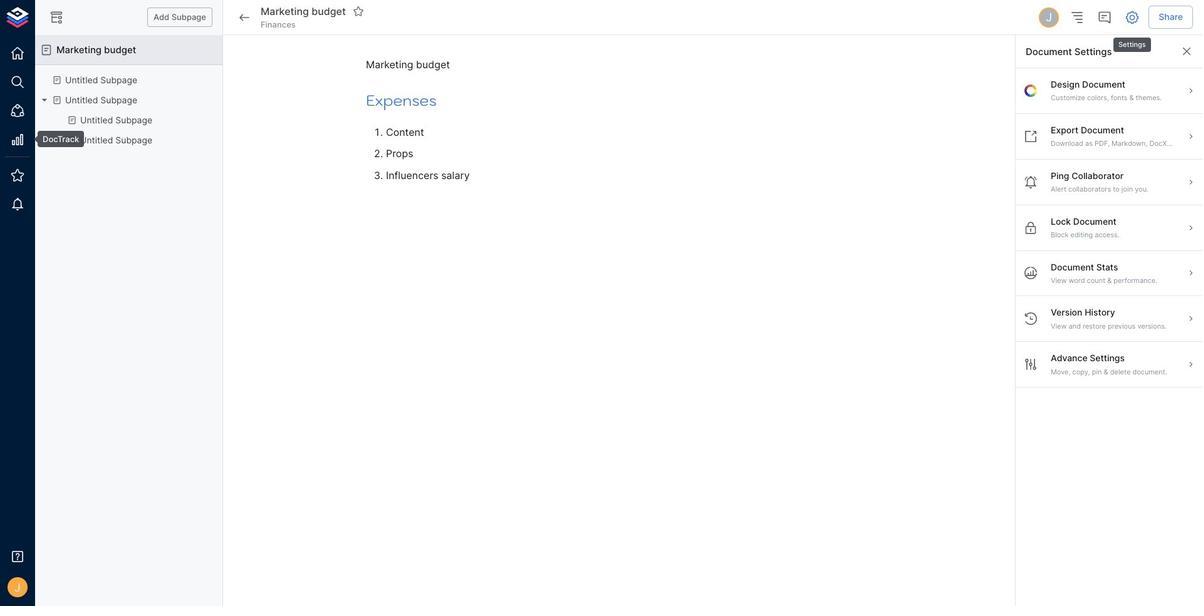 Task type: locate. For each thing, give the bounding box(es) containing it.
tooltip
[[1113, 29, 1153, 54], [29, 131, 84, 147]]

0 vertical spatial tooltip
[[1113, 29, 1153, 54]]

0 horizontal spatial tooltip
[[29, 131, 84, 147]]

1 vertical spatial tooltip
[[29, 131, 84, 147]]

comments image
[[1098, 10, 1113, 25]]

hide wiki image
[[49, 10, 64, 25]]

go back image
[[237, 10, 252, 25]]

1 horizontal spatial tooltip
[[1113, 29, 1153, 54]]

settings image
[[1126, 10, 1141, 25]]



Task type: vqa. For each thing, say whether or not it's contained in the screenshot.
Bookmark image
no



Task type: describe. For each thing, give the bounding box(es) containing it.
table of contents image
[[1070, 10, 1085, 25]]

favorite image
[[353, 6, 364, 17]]



